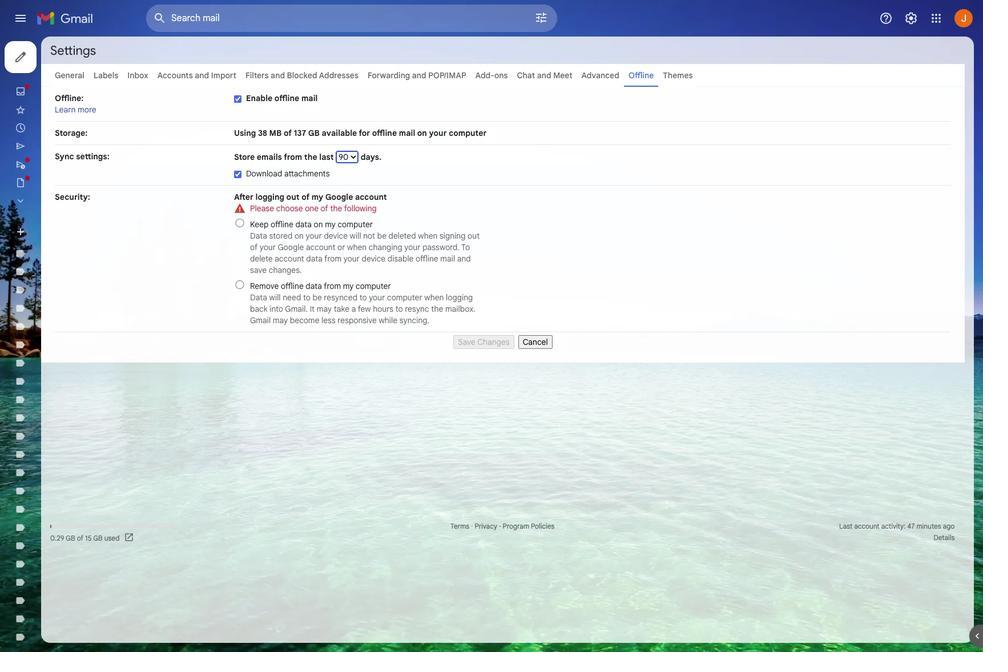 Task type: locate. For each thing, give the bounding box(es) containing it.
· right privacy
[[499, 522, 501, 531]]

mail
[[302, 93, 318, 103], [399, 128, 415, 138], [441, 254, 455, 264]]

my down please choose one of the following
[[325, 219, 336, 230]]

last
[[840, 522, 853, 531]]

0 horizontal spatial my
[[312, 192, 324, 202]]

0 vertical spatial mail
[[302, 93, 318, 103]]

my inside the remove offline data from my computer data will need to be resynced to your computer when logging back into gmail. it may take a few hours to resync the mailbox. gmail may become less responsive while syncing.
[[343, 281, 354, 291]]

Enable offline mail checkbox
[[234, 95, 242, 103]]

38
[[258, 128, 267, 138]]

137
[[294, 128, 306, 138]]

pop/imap
[[429, 70, 467, 81]]

of right one
[[321, 203, 328, 214]]

0 horizontal spatial logging
[[256, 192, 284, 202]]

when up password.
[[418, 231, 438, 241]]

advanced link
[[582, 70, 620, 81]]

device up or
[[324, 231, 348, 241]]

privacy
[[475, 522, 498, 531]]

1 vertical spatial mail
[[399, 128, 415, 138]]

gb right 0.29
[[66, 534, 75, 542]]

offline link
[[629, 70, 654, 81]]

gmail.
[[285, 304, 308, 314]]

offline:
[[55, 93, 84, 103]]

the left last at the left of page
[[304, 152, 317, 162]]

be
[[377, 231, 387, 241], [313, 292, 322, 303]]

2 vertical spatial when
[[425, 292, 444, 303]]

logging up mailbox.
[[446, 292, 473, 303]]

computer inside keep offline data on my computer data stored on your device will not be deleted when signing out of your google account or when changing your password. to delete account data from your device disable offline mail and save changes.
[[338, 219, 373, 230]]

addresses
[[319, 70, 359, 81]]

of inside keep offline data on my computer data stored on your device will not be deleted when signing out of your google account or when changing your password. to delete account data from your device disable offline mail and save changes.
[[250, 242, 258, 252]]

may down into
[[273, 315, 288, 326]]

used
[[104, 534, 120, 542]]

offline for remove offline data from my computer data will need to be resynced to your computer when logging back into gmail. it may take a few hours to resync the mailbox. gmail may become less responsive while syncing.
[[281, 281, 304, 291]]

will inside the remove offline data from my computer data will need to be resynced to your computer when logging back into gmail. it may take a few hours to resync the mailbox. gmail may become less responsive while syncing.
[[269, 292, 281, 303]]

0 horizontal spatial on
[[295, 231, 304, 241]]

0 horizontal spatial be
[[313, 292, 322, 303]]

my up please choose one of the following
[[312, 192, 324, 202]]

0 horizontal spatial google
[[278, 242, 304, 252]]

1 vertical spatial from
[[325, 254, 342, 264]]

be inside keep offline data on my computer data stored on your device will not be deleted when signing out of your google account or when changing your password. to delete account data from your device disable offline mail and save changes.
[[377, 231, 387, 241]]

of
[[284, 128, 292, 138], [302, 192, 310, 202], [321, 203, 328, 214], [250, 242, 258, 252], [77, 534, 83, 542]]

forwarding
[[368, 70, 410, 81]]

None search field
[[146, 5, 557, 32]]

0 vertical spatial will
[[350, 231, 361, 241]]

when for deleted
[[418, 231, 438, 241]]

0 vertical spatial the
[[304, 152, 317, 162]]

1 data from the top
[[250, 231, 267, 241]]

save changes button
[[454, 335, 514, 349]]

security:
[[55, 192, 90, 202]]

save
[[250, 265, 267, 275]]

offline down password.
[[416, 254, 438, 264]]

google down the "stored"
[[278, 242, 304, 252]]

search mail image
[[150, 8, 170, 29]]

details
[[934, 533, 955, 542]]

2 horizontal spatial the
[[431, 304, 443, 314]]

store
[[234, 152, 255, 162]]

0 vertical spatial out
[[287, 192, 300, 202]]

offline inside the remove offline data from my computer data will need to be resynced to your computer when logging back into gmail. it may take a few hours to resync the mailbox. gmail may become less responsive while syncing.
[[281, 281, 304, 291]]

gb right 137
[[308, 128, 320, 138]]

from up download attachments
[[284, 152, 302, 162]]

my up resynced
[[343, 281, 354, 291]]

Keep offline data on my computer radio
[[234, 219, 246, 227]]

sync
[[55, 151, 74, 162]]

chat and meet
[[517, 70, 573, 81]]

data down keep
[[250, 231, 267, 241]]

not
[[363, 231, 375, 241]]

0 vertical spatial google
[[325, 192, 353, 202]]

data up back
[[250, 292, 267, 303]]

1 vertical spatial google
[[278, 242, 304, 252]]

1 horizontal spatial logging
[[446, 292, 473, 303]]

my inside keep offline data on my computer data stored on your device will not be deleted when signing out of your google account or when changing your password. to delete account data from your device disable offline mail and save changes.
[[325, 219, 336, 230]]

1 vertical spatial when
[[347, 242, 367, 252]]

from up resynced
[[324, 281, 341, 291]]

offline up the "stored"
[[271, 219, 293, 230]]

0 vertical spatial when
[[418, 231, 438, 241]]

2 vertical spatial my
[[343, 281, 354, 291]]

will inside keep offline data on my computer data stored on your device will not be deleted when signing out of your google account or when changing your password. to delete account data from your device disable offline mail and save changes.
[[350, 231, 361, 241]]

2 vertical spatial data
[[306, 281, 322, 291]]

footer
[[41, 521, 965, 544]]

1 horizontal spatial to
[[360, 292, 367, 303]]

gmail
[[250, 315, 271, 326]]

your
[[429, 128, 447, 138], [306, 231, 322, 241], [260, 242, 276, 252], [405, 242, 421, 252], [344, 254, 360, 264], [369, 292, 385, 303]]

be up it
[[313, 292, 322, 303]]

1 horizontal spatial be
[[377, 231, 387, 241]]

1 vertical spatial on
[[314, 219, 323, 230]]

0 vertical spatial be
[[377, 231, 387, 241]]

please choose one of the following
[[250, 203, 377, 214]]

choose
[[276, 203, 303, 214]]

store emails from the last
[[234, 152, 336, 162]]

· right terms
[[471, 522, 473, 531]]

from down or
[[325, 254, 342, 264]]

2 data from the top
[[250, 292, 267, 303]]

the left following
[[330, 203, 342, 214]]

account right last
[[855, 522, 880, 531]]

2 · from the left
[[499, 522, 501, 531]]

using 38 mb of 137 gb available for offline mail on your computer
[[234, 128, 487, 138]]

mail right for
[[399, 128, 415, 138]]

accounts and import
[[157, 70, 236, 81]]

details link
[[934, 533, 955, 542]]

1 horizontal spatial on
[[314, 219, 323, 230]]

offline right for
[[372, 128, 397, 138]]

few
[[358, 304, 371, 314]]

enable offline mail
[[246, 93, 318, 103]]

and
[[195, 70, 209, 81], [271, 70, 285, 81], [412, 70, 427, 81], [537, 70, 552, 81], [457, 254, 471, 264]]

cancel
[[523, 337, 548, 347]]

0 vertical spatial my
[[312, 192, 324, 202]]

1 vertical spatial device
[[362, 254, 386, 264]]

1 horizontal spatial will
[[350, 231, 361, 241]]

the
[[304, 152, 317, 162], [330, 203, 342, 214], [431, 304, 443, 314]]

will up into
[[269, 292, 281, 303]]

Search mail text field
[[171, 13, 503, 24]]

become
[[290, 315, 320, 326]]

changes
[[478, 337, 510, 347]]

·
[[471, 522, 473, 531], [499, 522, 501, 531]]

1 horizontal spatial the
[[330, 203, 342, 214]]

data inside the remove offline data from my computer data will need to be resynced to your computer when logging back into gmail. it may take a few hours to resync the mailbox. gmail may become less responsive while syncing.
[[250, 292, 267, 303]]

1 vertical spatial be
[[313, 292, 322, 303]]

take
[[334, 304, 350, 314]]

of for one
[[321, 203, 328, 214]]

syncing.
[[400, 315, 430, 326]]

accounts and import link
[[157, 70, 236, 81]]

0 horizontal spatial mail
[[302, 93, 318, 103]]

0 horizontal spatial will
[[269, 292, 281, 303]]

learn
[[55, 105, 76, 115]]

out up choose on the top of the page
[[287, 192, 300, 202]]

from inside the remove offline data from my computer data will need to be resynced to your computer when logging back into gmail. it may take a few hours to resync the mailbox. gmail may become less responsive while syncing.
[[324, 281, 341, 291]]

of up delete
[[250, 242, 258, 252]]

1 vertical spatial my
[[325, 219, 336, 230]]

1 horizontal spatial out
[[468, 231, 480, 241]]

1 horizontal spatial mail
[[399, 128, 415, 138]]

data
[[296, 219, 312, 230], [306, 254, 323, 264], [306, 281, 322, 291]]

out up to
[[468, 231, 480, 241]]

my for of
[[312, 192, 324, 202]]

data for data stored on your device will not be deleted when signing out of your google account or when changing your password. to delete account data from your device disable offline mail and save changes.
[[250, 231, 267, 241]]

0 horizontal spatial out
[[287, 192, 300, 202]]

be up changing
[[377, 231, 387, 241]]

device down changing
[[362, 254, 386, 264]]

mail down blocked
[[302, 93, 318, 103]]

out
[[287, 192, 300, 202], [468, 231, 480, 241]]

from
[[284, 152, 302, 162], [325, 254, 342, 264], [324, 281, 341, 291]]

1 vertical spatial out
[[468, 231, 480, 241]]

1 horizontal spatial may
[[317, 304, 332, 314]]

google up following
[[325, 192, 353, 202]]

filters and blocked addresses link
[[246, 70, 359, 81]]

1 vertical spatial will
[[269, 292, 281, 303]]

keep
[[250, 219, 269, 230]]

and left import
[[195, 70, 209, 81]]

to up while
[[396, 304, 403, 314]]

to up it
[[303, 292, 311, 303]]

main menu image
[[14, 11, 27, 25]]

save changes
[[458, 337, 510, 347]]

google
[[325, 192, 353, 202], [278, 242, 304, 252]]

logging up 'please'
[[256, 192, 284, 202]]

will left not
[[350, 231, 361, 241]]

out inside keep offline data on my computer data stored on your device will not be deleted when signing out of your google account or when changing your password. to delete account data from your device disable offline mail and save changes.
[[468, 231, 480, 241]]

Remove offline data from my computer radio
[[234, 280, 246, 289]]

data inside keep offline data on my computer data stored on your device will not be deleted when signing out of your google account or when changing your password. to delete account data from your device disable offline mail and save changes.
[[250, 231, 267, 241]]

when up the resync
[[425, 292, 444, 303]]

2 vertical spatial from
[[324, 281, 341, 291]]

2 vertical spatial the
[[431, 304, 443, 314]]

of left the 15
[[77, 534, 83, 542]]

inbox
[[128, 70, 148, 81]]

1 vertical spatial logging
[[446, 292, 473, 303]]

offline down filters and blocked addresses link
[[275, 93, 299, 103]]

google inside keep offline data on my computer data stored on your device will not be deleted when signing out of your google account or when changing your password. to delete account data from your device disable offline mail and save changes.
[[278, 242, 304, 252]]

offline
[[275, 93, 299, 103], [372, 128, 397, 138], [271, 219, 293, 230], [416, 254, 438, 264], [281, 281, 304, 291]]

0 horizontal spatial ·
[[471, 522, 473, 531]]

data inside the remove offline data from my computer data will need to be resynced to your computer when logging back into gmail. it may take a few hours to resync the mailbox. gmail may become less responsive while syncing.
[[306, 281, 322, 291]]

back
[[250, 304, 268, 314]]

offline for enable offline mail
[[275, 93, 299, 103]]

to up few
[[360, 292, 367, 303]]

follow link to manage storage image
[[124, 532, 136, 544]]

gb right the 15
[[93, 534, 103, 542]]

the right the resync
[[431, 304, 443, 314]]

and down to
[[457, 254, 471, 264]]

for
[[359, 128, 370, 138]]

my for from
[[343, 281, 354, 291]]

0 vertical spatial data
[[296, 219, 312, 230]]

of up one
[[302, 192, 310, 202]]

2 horizontal spatial my
[[343, 281, 354, 291]]

1 vertical spatial data
[[250, 292, 267, 303]]

when inside the remove offline data from my computer data will need to be resynced to your computer when logging back into gmail. it may take a few hours to resync the mailbox. gmail may become less responsive while syncing.
[[425, 292, 444, 303]]

mb
[[269, 128, 282, 138]]

0 horizontal spatial gb
[[66, 534, 75, 542]]

2 vertical spatial on
[[295, 231, 304, 241]]

offline up need
[[281, 281, 304, 291]]

may right it
[[317, 304, 332, 314]]

mail down password.
[[441, 254, 455, 264]]

0 vertical spatial from
[[284, 152, 302, 162]]

settings
[[50, 43, 96, 58]]

disable
[[388, 254, 414, 264]]

when right or
[[347, 242, 367, 252]]

and right chat
[[537, 70, 552, 81]]

1 vertical spatial the
[[330, 203, 342, 214]]

your inside the remove offline data from my computer data will need to be resynced to your computer when logging back into gmail. it may take a few hours to resync the mailbox. gmail may become less responsive while syncing.
[[369, 292, 385, 303]]

0.29
[[50, 534, 64, 542]]

1 horizontal spatial gb
[[93, 534, 103, 542]]

remove
[[250, 281, 279, 291]]

chat and meet link
[[517, 70, 573, 81]]

1 horizontal spatial ·
[[499, 522, 501, 531]]

0 vertical spatial data
[[250, 231, 267, 241]]

keep offline data on my computer data stored on your device will not be deleted when signing out of your google account or when changing your password. to delete account data from your device disable offline mail and save changes.
[[250, 219, 480, 275]]

0 vertical spatial device
[[324, 231, 348, 241]]

2 vertical spatial mail
[[441, 254, 455, 264]]

2 horizontal spatial on
[[417, 128, 427, 138]]

navigation
[[0, 37, 137, 652], [55, 332, 952, 349]]

1 horizontal spatial my
[[325, 219, 336, 230]]

and left pop/imap at the top left of the page
[[412, 70, 427, 81]]

computer
[[449, 128, 487, 138], [338, 219, 373, 230], [356, 281, 391, 291], [387, 292, 423, 303]]

of left 137
[[284, 128, 292, 138]]

0 vertical spatial logging
[[256, 192, 284, 202]]

of for mb
[[284, 128, 292, 138]]

and right filters
[[271, 70, 285, 81]]

last
[[319, 152, 334, 162]]

add-ons link
[[476, 70, 508, 81]]

signing
[[440, 231, 466, 241]]

2 horizontal spatial to
[[396, 304, 403, 314]]

2 horizontal spatial mail
[[441, 254, 455, 264]]

0 horizontal spatial may
[[273, 315, 288, 326]]



Task type: describe. For each thing, give the bounding box(es) containing it.
and for accounts
[[195, 70, 209, 81]]

a
[[352, 304, 356, 314]]

my for on
[[325, 219, 336, 230]]

activity:
[[882, 522, 906, 531]]

deleted
[[389, 231, 416, 241]]

1 vertical spatial data
[[306, 254, 323, 264]]

import
[[211, 70, 236, 81]]

data for on
[[296, 219, 312, 230]]

themes
[[663, 70, 693, 81]]

filters and blocked addresses
[[246, 70, 359, 81]]

0 horizontal spatial the
[[304, 152, 317, 162]]

0 horizontal spatial device
[[324, 231, 348, 241]]

after
[[234, 192, 254, 202]]

and inside keep offline data on my computer data stored on your device will not be deleted when signing out of your google account or when changing your password. to delete account data from your device disable offline mail and save changes.
[[457, 254, 471, 264]]

storage:
[[55, 128, 88, 138]]

47
[[908, 522, 915, 531]]

settings image
[[905, 11, 918, 25]]

meet
[[554, 70, 573, 81]]

changes.
[[269, 265, 302, 275]]

account up changes.
[[275, 254, 304, 264]]

1 horizontal spatial device
[[362, 254, 386, 264]]

changing
[[369, 242, 403, 252]]

inbox link
[[128, 70, 148, 81]]

ago
[[943, 522, 955, 531]]

gmail image
[[37, 7, 99, 30]]

remove offline data from my computer data will need to be resynced to your computer when logging back into gmail. it may take a few hours to resync the mailbox. gmail may become less responsive while syncing.
[[250, 281, 476, 326]]

one
[[305, 203, 319, 214]]

policies
[[531, 522, 555, 531]]

need
[[283, 292, 301, 303]]

data for data will need to be resynced to your computer when logging back into gmail. it may take a few hours to resync the mailbox. gmail may become less responsive while syncing.
[[250, 292, 267, 303]]

of for out
[[302, 192, 310, 202]]

program policies link
[[503, 522, 555, 531]]

forwarding and pop/imap link
[[368, 70, 467, 81]]

days.
[[359, 152, 382, 162]]

privacy link
[[475, 522, 498, 531]]

mail inside keep offline data on my computer data stored on your device will not be deleted when signing out of your google account or when changing your password. to delete account data from your device disable offline mail and save changes.
[[441, 254, 455, 264]]

or
[[338, 242, 345, 252]]

from inside keep offline data on my computer data stored on your device will not be deleted when signing out of your google account or when changing your password. to delete account data from your device disable offline mail and save changes.
[[325, 254, 342, 264]]

account inside last account activity: 47 minutes ago details
[[855, 522, 880, 531]]

download
[[246, 168, 282, 179]]

mailbox.
[[445, 304, 476, 314]]

following
[[344, 203, 377, 214]]

settings:
[[76, 151, 110, 162]]

general link
[[55, 70, 84, 81]]

footer containing terms
[[41, 521, 965, 544]]

0 vertical spatial on
[[417, 128, 427, 138]]

less
[[322, 315, 336, 326]]

add-ons
[[476, 70, 508, 81]]

enable
[[246, 93, 273, 103]]

terms
[[451, 522, 470, 531]]

forwarding and pop/imap
[[368, 70, 467, 81]]

2 horizontal spatial gb
[[308, 128, 320, 138]]

accounts
[[157, 70, 193, 81]]

password.
[[423, 242, 460, 252]]

blocked
[[287, 70, 317, 81]]

offline: learn more
[[55, 93, 96, 115]]

and for filters
[[271, 70, 285, 81]]

while
[[379, 315, 398, 326]]

please
[[250, 203, 274, 214]]

attachments
[[284, 168, 330, 179]]

available
[[322, 128, 357, 138]]

1 vertical spatial may
[[273, 315, 288, 326]]

Download attachments checkbox
[[234, 171, 242, 178]]

of inside footer
[[77, 534, 83, 542]]

stored
[[269, 231, 293, 241]]

support image
[[880, 11, 893, 25]]

more
[[78, 105, 96, 115]]

ons
[[495, 70, 508, 81]]

themes link
[[663, 70, 693, 81]]

resynced
[[324, 292, 358, 303]]

the inside the remove offline data from my computer data will need to be resynced to your computer when logging back into gmail. it may take a few hours to resync the mailbox. gmail may become less responsive while syncing.
[[431, 304, 443, 314]]

learn more link
[[55, 105, 96, 115]]

1 horizontal spatial google
[[325, 192, 353, 202]]

logging inside the remove offline data from my computer data will need to be resynced to your computer when logging back into gmail. it may take a few hours to resync the mailbox. gmail may become less responsive while syncing.
[[446, 292, 473, 303]]

be inside the remove offline data from my computer data will need to be resynced to your computer when logging back into gmail. it may take a few hours to resync the mailbox. gmail may become less responsive while syncing.
[[313, 292, 322, 303]]

and for chat
[[537, 70, 552, 81]]

to
[[462, 242, 470, 252]]

save
[[458, 337, 476, 347]]

general
[[55, 70, 84, 81]]

add-
[[476, 70, 495, 81]]

resync
[[405, 304, 429, 314]]

offline for keep offline data on my computer data stored on your device will not be deleted when signing out of your google account or when changing your password. to delete account data from your device disable offline mail and save changes.
[[271, 219, 293, 230]]

delete
[[250, 254, 273, 264]]

terms link
[[451, 522, 470, 531]]

chat
[[517, 70, 535, 81]]

labels link
[[94, 70, 118, 81]]

it
[[310, 304, 315, 314]]

advanced search options image
[[530, 6, 553, 29]]

last account activity: 47 minutes ago details
[[840, 522, 955, 542]]

data for from
[[306, 281, 322, 291]]

1 · from the left
[[471, 522, 473, 531]]

0.29 gb of 15 gb used
[[50, 534, 120, 542]]

and for forwarding
[[412, 70, 427, 81]]

responsive
[[338, 315, 377, 326]]

download attachments
[[246, 168, 330, 179]]

0 vertical spatial may
[[317, 304, 332, 314]]

15
[[85, 534, 92, 542]]

minutes
[[917, 522, 942, 531]]

emails
[[257, 152, 282, 162]]

when for computer
[[425, 292, 444, 303]]

into
[[270, 304, 283, 314]]

navigation containing save changes
[[55, 332, 952, 349]]

account up following
[[355, 192, 387, 202]]

0 horizontal spatial to
[[303, 292, 311, 303]]

account left or
[[306, 242, 336, 252]]



Task type: vqa. For each thing, say whether or not it's contained in the screenshot.
fourth 'Aurora' from the top of the the Labels navigation
no



